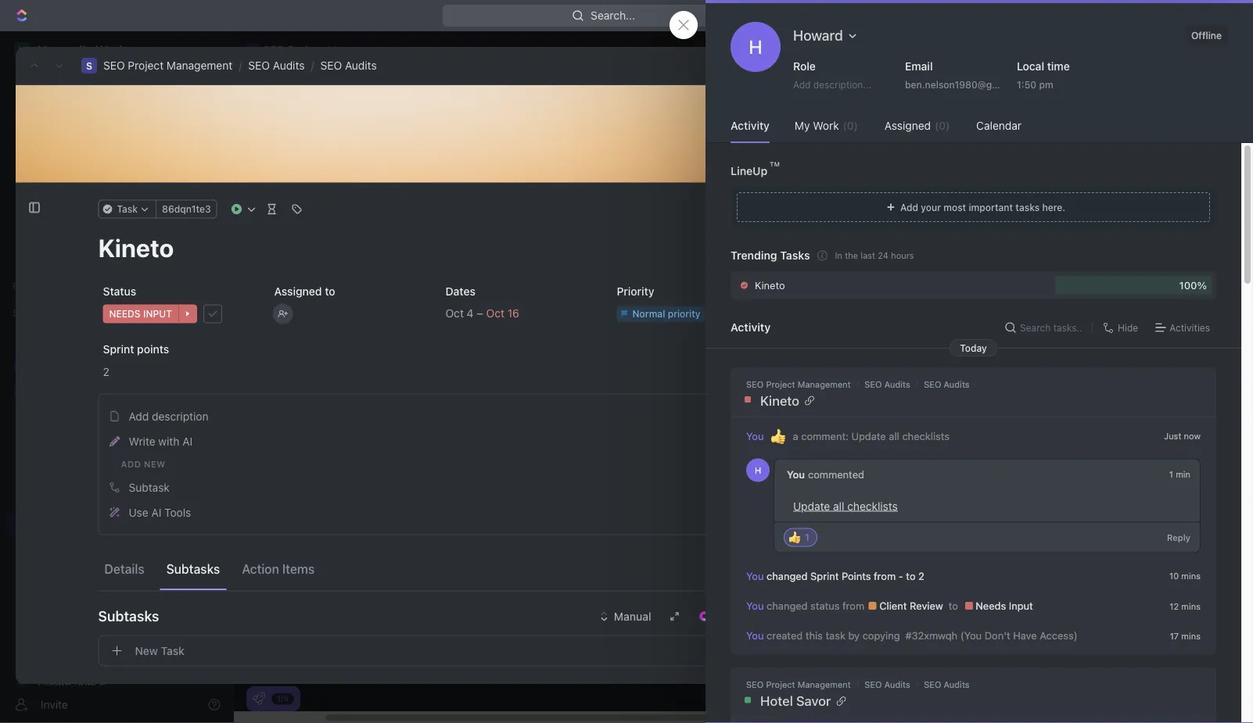 Task type: vqa. For each thing, say whether or not it's contained in the screenshot.


Task type: describe. For each thing, give the bounding box(es) containing it.
url
[[1089, 642, 1107, 653]]

1 horizontal spatial have
[[1013, 630, 1037, 642]]

- for 9 mins
[[1036, 275, 1040, 286]]

spaces
[[13, 308, 46, 318]]

seo project management inside tree
[[38, 518, 170, 531]]

1 vertical spatial by
[[1048, 284, 1059, 295]]

31
[[1220, 434, 1229, 444]]

2 horizontal spatial needs
[[976, 600, 1006, 612]]

tasks inside dropdown button
[[1016, 202, 1040, 213]]

nov 2
[[1205, 464, 1229, 474]]

1 vertical spatial #32xmwqh
[[906, 630, 958, 642]]

1 horizontal spatial tasks
[[1215, 284, 1238, 295]]

3 nov 8 from the top
[[1205, 642, 1229, 653]]

1 8 from the top
[[1224, 583, 1229, 593]]

action
[[242, 562, 279, 577]]

2 horizontal spatial needs input
[[973, 600, 1033, 612]]

task inside dropdown button
[[117, 204, 138, 215]]

0 vertical spatial 10
[[1170, 572, 1179, 582]]

9 mins
[[1138, 275, 1167, 286]]

kineto for oct 16
[[1055, 315, 1083, 326]]

s seo project management
[[251, 43, 395, 56]]

career page
[[1055, 374, 1109, 385]]

1 16 mins from the top
[[1134, 149, 1167, 160]]

1 vertical spatial checklists
[[903, 430, 950, 442]]

tracking
[[1095, 701, 1130, 712]]

3 8 from the top
[[1224, 642, 1229, 653]]

activities
[[1170, 323, 1211, 334]]

1 horizontal spatial ai
[[183, 435, 193, 448]]

2 16 mins from the top
[[1134, 187, 1167, 198]]

home for home
[[38, 82, 67, 95]]

all inside task sidebar content section
[[924, 344, 935, 357]]

6
[[1224, 494, 1229, 504]]

home for home page
[[1055, 344, 1081, 355]]

assigned (0)
[[885, 119, 950, 132]]

today inside button
[[253, 180, 280, 191]]

normal priority
[[633, 309, 701, 319]]

1 (0) from the left
[[843, 119, 858, 132]]

hours
[[891, 251, 914, 261]]

needs inside task sidebar content section
[[906, 250, 934, 261]]

nov 9
[[1205, 672, 1229, 682]]

seo project management / seo audits / seo audits for hotel savor
[[746, 680, 970, 690]]

activities button
[[1152, 318, 1217, 337]]

send button
[[1128, 643, 1174, 668]]

hide inside button
[[1217, 220, 1238, 231]]

just
[[1164, 431, 1182, 442]]

review for client review
[[910, 600, 944, 612]]

normal priority button
[[612, 300, 771, 328]]

management inside tree
[[102, 518, 170, 531]]

my work (0)
[[795, 119, 858, 132]]

lineup tm
[[731, 161, 780, 178]]

commented
[[808, 469, 865, 481]]

1 vertical spatial s
[[86, 60, 92, 71]]

last
[[861, 251, 876, 261]]

input inside task sidebar content section
[[937, 250, 959, 261]]

assigned for assigned (0)
[[885, 119, 931, 132]]

update all checklists inside task sidebar content section
[[884, 344, 989, 357]]

automations button
[[1137, 38, 1218, 62]]

add inside role add description...
[[793, 79, 811, 90]]

offline
[[1192, 30, 1222, 41]]

don't inside #32xmwqh (you don't have access)
[[894, 162, 918, 173]]

you created this task by copying #32xmwqh (you don't have access)
[[746, 630, 1078, 642]]

you commented
[[787, 469, 865, 481]]

seo inside sidebar navigation
[[38, 518, 59, 531]]

hotel savor
[[761, 693, 831, 709]]

2 up 6
[[1224, 464, 1229, 474]]

oct 4 – oct 16
[[446, 307, 519, 320]]

Edit task name text field
[[98, 233, 771, 263]]

search button
[[983, 141, 1044, 163]]

1 vertical spatial 9
[[1224, 672, 1229, 682]]

add description... button
[[787, 75, 891, 94]]

subtask
[[129, 481, 170, 494]]

description...
[[814, 79, 872, 90]]

seo project management link up home link
[[103, 59, 233, 72]]

0 vertical spatial seo project management / seo audits / seo audits
[[103, 59, 377, 72]]

86dqn1te3
[[162, 204, 211, 215]]

input inside dropdown button
[[143, 309, 172, 320]]

team space
[[38, 385, 99, 398]]

created for you created this task by copying
[[913, 149, 946, 160]]

timeline
[[571, 145, 615, 158]]

nov 7 for add new meta descriptions
[[1206, 523, 1229, 534]]

from left client review at right bottom
[[843, 600, 865, 612]]

role
[[793, 60, 816, 73]]

topics
[[1208, 671, 1234, 682]]

howard
[[793, 27, 843, 43]]

activity up cover
[[731, 119, 770, 132]]

lineup
[[731, 165, 768, 178]]

1 min inside task sidebar content section
[[1145, 318, 1168, 329]]

add new meta descriptions
[[1055, 523, 1174, 534]]

⌘k
[[742, 9, 759, 22]]

1 horizontal spatial 12 mins
[[1170, 602, 1201, 612]]

add description
[[129, 410, 209, 423]]

change
[[690, 157, 729, 170]]

1 horizontal spatial 12
[[1170, 602, 1179, 612]]

oct 25
[[1201, 375, 1229, 385]]

2 vertical spatial all
[[833, 500, 845, 513]]

oct right the –
[[486, 307, 505, 320]]

nov 6
[[1205, 494, 1229, 504]]

a
[[793, 430, 799, 442]]

pulse link
[[6, 182, 219, 207]]

hotel savor link
[[735, 693, 1201, 709]]

s inside tree
[[19, 519, 25, 530]]

favorites button
[[6, 277, 60, 296]]

overview
[[292, 145, 340, 158]]

generate button
[[689, 604, 771, 630]]

task for you created this task by copying
[[968, 149, 986, 160]]

10 mins
[[1170, 572, 1201, 582]]

client for client review to
[[1019, 238, 1044, 248]]

today button
[[246, 176, 286, 195]]

created for you created this task by copying #32xmwqh (you don't have access)
[[767, 630, 803, 642]]

client for client review
[[880, 600, 907, 612]]

add for add your most important tasks here.
[[901, 202, 919, 213]]

oct 16
[[1202, 315, 1229, 326]]

1 horizontal spatial 1 min
[[1170, 470, 1191, 480]]

min inside task sidebar content section
[[1152, 318, 1168, 329]]

needs inside dropdown button
[[109, 309, 141, 320]]

action items
[[242, 562, 315, 577]]

priority for normal
[[668, 309, 701, 319]]

email
[[905, 60, 933, 73]]

oct for oct 29
[[1201, 405, 1216, 415]]

changed up generate button
[[767, 571, 808, 582]]

local time 1:50 pm
[[1017, 60, 1070, 90]]

needs input inside dropdown button
[[109, 309, 172, 320]]

12 inside task sidebar content section
[[1134, 238, 1144, 248]]

from up client review at right bottom
[[874, 571, 896, 582]]

status for 12
[[811, 600, 840, 612]]

by for you created this task by copying #32xmwqh (you don't have access)
[[849, 630, 860, 642]]

tm
[[770, 161, 780, 168]]

automations
[[1144, 43, 1210, 56]]

write
[[129, 435, 155, 448]]

send
[[1138, 649, 1164, 662]]

comment:
[[802, 430, 849, 442]]

- for 10 mins
[[899, 571, 904, 582]]

1 down the you commented
[[805, 533, 810, 544]]

from up important
[[983, 187, 1004, 198]]

1 up update all checklists link
[[905, 381, 910, 392]]

2 (0) from the left
[[935, 119, 950, 132]]

email ben.nelson1980@gmail.com
[[905, 60, 1033, 90]]

goals
[[38, 215, 66, 228]]

oct for oct 16
[[1202, 315, 1217, 326]]

0 vertical spatial seo project management, , element
[[247, 44, 260, 56]]

urgent tasks
[[369, 145, 437, 158]]

update inside task sidebar content section
[[884, 344, 921, 357]]

tasks for overdue tasks
[[513, 145, 542, 158]]

sprint for 10 mins
[[811, 571, 839, 582]]

subtasks for subtasks button
[[166, 562, 220, 577]]

page for home page
[[1083, 344, 1105, 355]]

nov 7 for keyword map
[[1206, 553, 1229, 563]]

you changed sprint points from - to 2 for 9 mins
[[894, 275, 1060, 286]]

calendar
[[977, 119, 1022, 132]]

home page
[[1055, 344, 1105, 355]]

now
[[1184, 431, 1201, 442]]

1 vertical spatial all
[[889, 430, 900, 442]]

1 vertical spatial changed status from
[[910, 238, 1007, 248]]

4
[[467, 307, 474, 320]]

just now
[[1164, 431, 1201, 442]]

seo project management, , element for the seo project management link on top of home link
[[81, 58, 97, 74]]

0 vertical spatial seo project management
[[272, 94, 530, 119]]

share
[[1048, 59, 1077, 72]]

savor
[[797, 693, 831, 709]]

client review
[[877, 600, 946, 612]]

my
[[795, 119, 810, 132]]

sort
[[1027, 284, 1046, 295]]

share button
[[1038, 53, 1087, 78]]

1 horizontal spatial don't
[[985, 630, 1011, 642]]

oct for oct 25
[[1201, 375, 1216, 385]]

sprint for 9 mins
[[954, 275, 980, 286]]

generate
[[714, 610, 762, 623]]

user group image
[[16, 387, 28, 396]]

access) inside #32xmwqh (you don't have access)
[[945, 162, 980, 173]]

1 vertical spatial ai
[[151, 506, 161, 519]]

oct 18
[[1202, 345, 1229, 355]]

points
[[137, 343, 169, 356]]

subtasks for subtasks dropdown button
[[98, 608, 159, 625]]

kineto for 100%
[[755, 280, 785, 291]]

1 vertical spatial h
[[755, 466, 761, 476]]

17 mins
[[1170, 631, 1201, 642]]

1 horizontal spatial 10
[[1220, 702, 1229, 712]]

overdue tasks link
[[463, 141, 542, 163]]

25
[[1219, 375, 1229, 385]]

0 vertical spatial h
[[749, 36, 763, 58]]

18
[[1220, 345, 1229, 355]]

tasks for urgent tasks
[[408, 145, 437, 158]]

changed status from for 12 mins
[[767, 600, 868, 612]]

important
[[969, 202, 1013, 213]]



Task type: locate. For each thing, give the bounding box(es) containing it.
1 horizontal spatial task
[[161, 645, 185, 658]]

add down 'role'
[[793, 79, 811, 90]]

task up savor at the right
[[826, 630, 846, 642]]

oct for oct 18
[[1202, 345, 1217, 355]]

0 vertical spatial task
[[117, 204, 138, 215]]

9 inside task sidebar content section
[[1138, 275, 1144, 286]]

sprint inside task sidebar content section
[[954, 275, 980, 286]]

0 vertical spatial have
[[920, 162, 943, 173]]

you changed sprint points from - to 2 for 10 mins
[[746, 571, 925, 582]]

you changed sprint points from - to 2
[[894, 275, 1060, 286], [746, 571, 925, 582]]

(0) right work
[[843, 119, 858, 132]]

time
[[1048, 60, 1070, 73]]

7 for add new meta descriptions
[[1224, 523, 1229, 534]]

new inside button
[[1142, 9, 1165, 22]]

1 horizontal spatial min
[[1176, 470, 1191, 480]]

1 vertical spatial 16 mins
[[1134, 187, 1167, 198]]

this for you created this task by copying
[[949, 149, 965, 160]]

0 horizontal spatial hide
[[1118, 322, 1139, 333]]

tasks right trending
[[780, 249, 810, 262]]

priority for set
[[929, 212, 961, 223]]

access) down 'you created this task by copying'
[[945, 162, 980, 173]]

0 horizontal spatial (you
[[961, 630, 982, 642]]

created down generate button
[[767, 630, 803, 642]]

hide up 52 tasks
[[1217, 220, 1238, 231]]

activity down the email
[[881, 101, 935, 119]]

7
[[1224, 523, 1229, 534], [1224, 553, 1229, 563]]

your
[[921, 202, 941, 213]]

priority right set
[[929, 212, 961, 223]]

1 vertical spatial today
[[960, 343, 987, 354]]

0 horizontal spatial client
[[880, 600, 907, 612]]

1 vertical spatial 1 min
[[1170, 470, 1191, 480]]

Search tasks.. text field
[[1020, 316, 1086, 340]]

find competitors' low-competition topics
[[1055, 671, 1234, 682]]

min left activities
[[1152, 318, 1168, 329]]

description
[[152, 410, 209, 423]]

copying for you created this task by copying #32xmwqh (you don't have access)
[[863, 630, 900, 642]]

tasks right overdue
[[513, 145, 542, 158]]

oct left "29"
[[1201, 405, 1216, 415]]

page up career page
[[1083, 344, 1105, 355]]

project
[[288, 43, 325, 56], [128, 59, 164, 72], [319, 94, 390, 119], [766, 380, 795, 390], [62, 518, 99, 531], [766, 680, 795, 690]]

subtasks button
[[160, 556, 226, 584]]

2 7 from the top
[[1224, 553, 1229, 563]]

keyword tracking
[[1055, 701, 1130, 712]]

change cover
[[690, 157, 761, 170]]

from down the client review to
[[1013, 275, 1033, 286]]

0 horizontal spatial 12 mins
[[1134, 238, 1167, 248]]

project inside tree
[[62, 518, 99, 531]]

mins
[[1147, 149, 1167, 160], [1147, 187, 1167, 198], [1147, 238, 1167, 248], [1147, 275, 1167, 286], [1182, 572, 1201, 582], [1182, 602, 1201, 612], [1182, 631, 1201, 642]]

meta
[[1095, 523, 1117, 534]]

in the last 24 hours
[[835, 251, 914, 261]]

this inside task sidebar content section
[[949, 149, 965, 160]]

- up client review at right bottom
[[899, 571, 904, 582]]

0 horizontal spatial #32xmwqh
[[906, 630, 958, 642]]

status
[[103, 285, 136, 298]]

keyword for keyword tracking
[[1055, 701, 1092, 712]]

seo project management link down subtask
[[38, 512, 216, 537]]

you changed sprint points from - to 2 inside task sidebar content section
[[894, 275, 1060, 286]]

seo project management link up hotel savor
[[746, 680, 851, 690]]

audits
[[273, 59, 305, 72], [345, 59, 377, 72], [885, 380, 911, 390], [944, 380, 970, 390], [885, 680, 911, 690], [944, 680, 970, 690]]

dates
[[446, 285, 476, 298]]

0 horizontal spatial ai
[[151, 506, 161, 519]]

copying inside task sidebar content section
[[1002, 149, 1037, 160]]

min left nov 2
[[1176, 470, 1191, 480]]

add for add new
[[121, 460, 141, 470]]

add for add description
[[129, 410, 149, 423]]

(you inside #32xmwqh (you don't have access)
[[1091, 149, 1111, 160]]

add inside add description "button"
[[129, 410, 149, 423]]

- inside task sidebar content section
[[1036, 275, 1040, 286]]

0 horizontal spatial seo project management, , element
[[14, 516, 30, 532]]

12 up 9 mins
[[1134, 238, 1144, 248]]

needs input inside task sidebar content section
[[903, 250, 959, 261]]

seo project management link
[[103, 59, 233, 72], [746, 380, 851, 390], [38, 512, 216, 537], [746, 680, 851, 690]]

2 vertical spatial input
[[1009, 600, 1033, 612]]

assigned for assigned to
[[274, 285, 322, 298]]

1 nov 7 from the top
[[1206, 523, 1229, 534]]

seo project management, , element
[[247, 44, 260, 56], [81, 58, 97, 74], [14, 516, 30, 532]]

1 horizontal spatial needs
[[906, 250, 934, 261]]

descriptions
[[1120, 523, 1174, 534]]

0 vertical spatial kineto
[[755, 280, 785, 291]]

oct 29
[[1201, 405, 1229, 415]]

changed status from for 16 mins
[[910, 187, 1007, 198]]

2 horizontal spatial all
[[924, 344, 935, 357]]

don't down "assigned (0)" in the top right of the page
[[894, 162, 918, 173]]

changed status from
[[910, 187, 1007, 198], [910, 238, 1007, 248], [767, 600, 868, 612]]

status for 16
[[954, 187, 981, 198]]

0 vertical spatial client
[[1019, 238, 1044, 248]]

0 vertical spatial s
[[251, 45, 256, 54]]

52 tasks
[[1200, 284, 1238, 295]]

1 min left nov 2
[[1170, 470, 1191, 480]]

2 keyword from the top
[[1055, 701, 1092, 712]]

subtasks up new task at left bottom
[[98, 608, 159, 625]]

this up savor at the right
[[806, 630, 823, 642]]

0 vertical spatial points
[[983, 275, 1010, 286]]

0 vertical spatial 7
[[1224, 523, 1229, 534]]

1 vertical spatial assigned
[[274, 285, 322, 298]]

tasks for trending tasks
[[780, 249, 810, 262]]

have
[[920, 162, 943, 173], [1013, 630, 1037, 642]]

9 left 100% at right
[[1138, 275, 1144, 286]]

don't
[[894, 162, 918, 173], [985, 630, 1011, 642]]

1 vertical spatial you changed sprint points from - to 2
[[746, 571, 925, 582]]

review down here.
[[1047, 238, 1078, 248]]

1 horizontal spatial seo project management
[[272, 94, 530, 119]]

checklists inside task sidebar content section
[[938, 344, 989, 357]]

#32xmwqh inside #32xmwqh (you don't have access)
[[1040, 149, 1089, 160]]

oct up oct 18
[[1202, 315, 1217, 326]]

1 vertical spatial task
[[826, 630, 846, 642]]

2 horizontal spatial by
[[1048, 284, 1059, 295]]

points for 10 mins
[[842, 571, 871, 582]]

inbox
[[38, 108, 65, 121]]

seo project management up details
[[38, 518, 170, 531]]

1 horizontal spatial s
[[86, 60, 92, 71]]

trending tasks
[[731, 249, 810, 262]]

task
[[117, 204, 138, 215], [161, 645, 185, 658]]

add down write on the bottom left of the page
[[121, 460, 141, 470]]

1 horizontal spatial today
[[960, 343, 987, 354]]

oct left 18
[[1202, 345, 1217, 355]]

on
[[987, 60, 998, 71]]

role add description...
[[793, 60, 872, 90]]

customize button
[[1100, 141, 1180, 163]]

competition
[[1153, 671, 1205, 682]]

oct left 31
[[1203, 434, 1217, 444]]

1 vertical spatial access)
[[1040, 630, 1078, 642]]

tasks right urgent
[[408, 145, 437, 158]]

0 vertical spatial access)
[[945, 162, 980, 173]]

howard button
[[787, 22, 865, 49], [787, 22, 865, 49]]

review
[[1047, 238, 1078, 248], [910, 600, 944, 612]]

cover
[[732, 157, 761, 170]]

status
[[954, 187, 981, 198], [954, 238, 981, 248], [811, 600, 840, 612]]

(0) up 'you created this task by copying'
[[935, 119, 950, 132]]

2 nov 8 from the top
[[1205, 613, 1229, 623]]

assigned to
[[274, 285, 335, 298]]

activity down trending
[[731, 321, 771, 334]]

2 vertical spatial kineto
[[761, 393, 800, 408]]

keyword for keyword map
[[1055, 553, 1092, 563]]

onboarding checklist button element
[[253, 693, 265, 706]]

by inside task sidebar content section
[[989, 149, 1000, 160]]

0 vertical spatial all
[[924, 344, 935, 357]]

input
[[937, 250, 959, 261], [143, 309, 172, 320], [1009, 600, 1033, 612]]

sprint points
[[103, 343, 169, 356]]

0 vertical spatial #32xmwqh
[[1040, 149, 1089, 160]]

tasks right 52
[[1215, 284, 1238, 295]]

0 vertical spatial needs input
[[903, 250, 959, 261]]

29
[[1219, 405, 1229, 415]]

new inside 'button'
[[135, 645, 158, 658]]

points inside task sidebar content section
[[983, 275, 1010, 286]]

this down "assigned (0)" in the top right of the page
[[949, 149, 965, 160]]

1 horizontal spatial task
[[968, 149, 986, 160]]

review for client review to
[[1047, 238, 1078, 248]]

2 vertical spatial by
[[849, 630, 860, 642]]

change cover button
[[680, 151, 770, 176]]

0 vertical spatial nov 7
[[1206, 523, 1229, 534]]

sidebar navigation
[[0, 31, 234, 724]]

1 vertical spatial hide
[[1118, 322, 1139, 333]]

0 vertical spatial status
[[954, 187, 981, 198]]

2 vertical spatial seo project management / seo audits / seo audits
[[746, 680, 970, 690]]

add inside add your most important tasks here. dropdown button
[[901, 202, 919, 213]]

2 up client review at right bottom
[[919, 571, 925, 582]]

0 vertical spatial nov 8
[[1205, 583, 1229, 593]]

add left your
[[901, 202, 919, 213]]

2 right 'sort'
[[1055, 275, 1060, 286]]

created inside task sidebar content section
[[913, 149, 946, 160]]

seo project management up urgent tasks
[[272, 94, 530, 119]]

have left update url
[[1013, 630, 1037, 642]]

kineto inside "link"
[[761, 393, 800, 408]]

-
[[1036, 275, 1040, 286], [899, 571, 904, 582]]

this for you created this task by copying #32xmwqh (you don't have access)
[[806, 630, 823, 642]]

1
[[1145, 318, 1150, 329], [905, 381, 910, 392], [1170, 470, 1174, 480], [805, 533, 810, 544]]

0 horizontal spatial needs
[[109, 309, 141, 320]]

1 vertical spatial 12
[[1170, 602, 1179, 612]]

12 up 17
[[1170, 602, 1179, 612]]

manual
[[614, 610, 652, 623]]

new left meta
[[1075, 523, 1093, 534]]

1 vertical spatial client
[[880, 600, 907, 612]]

oct
[[446, 307, 464, 320], [486, 307, 505, 320], [1202, 315, 1217, 326], [1202, 345, 1217, 355], [1201, 375, 1216, 385], [1201, 405, 1216, 415], [1203, 434, 1217, 444]]

subtasks inside dropdown button
[[98, 608, 159, 625]]

(you up hotel savor link
[[961, 630, 982, 642]]

kineto up home page
[[1055, 315, 1083, 326]]

0 vertical spatial keyword
[[1055, 553, 1092, 563]]

2 nov 7 from the top
[[1206, 553, 1229, 563]]

2 vertical spatial seo project management, , element
[[14, 516, 30, 532]]

0 vertical spatial assigned
[[885, 119, 931, 132]]

search
[[1003, 145, 1039, 158]]

1 left activities dropdown button
[[1145, 318, 1150, 329]]

0 horizontal spatial input
[[143, 309, 172, 320]]

1 vertical spatial this
[[806, 630, 823, 642]]

0 horizontal spatial this
[[806, 630, 823, 642]]

0 horizontal spatial home
[[38, 82, 67, 95]]

10 down topics at the bottom of page
[[1220, 702, 1229, 712]]

manual button
[[592, 604, 661, 630], [592, 604, 661, 630]]

2 vertical spatial needs
[[976, 600, 1006, 612]]

from down normal
[[983, 238, 1004, 248]]

#32xmwqh up open
[[1040, 149, 1089, 160]]

tree containing team space
[[6, 326, 219, 696]]

the
[[845, 251, 858, 261]]

add your most important tasks here. button
[[731, 187, 1217, 228]]

action items button
[[236, 556, 321, 584]]

home inside sidebar navigation
[[38, 82, 67, 95]]

changed down set priority to
[[913, 238, 951, 248]]

new
[[1142, 9, 1165, 22], [135, 645, 158, 658]]

checklists down 'kineto' "link" on the bottom right of page
[[903, 430, 950, 442]]

tasks up the client review to
[[1027, 217, 1063, 234]]

checklists down commented
[[848, 500, 898, 513]]

12 mins inside task sidebar content section
[[1134, 238, 1167, 248]]

0 horizontal spatial s
[[19, 519, 25, 530]]

keyword left map
[[1055, 553, 1092, 563]]

ai right with
[[183, 435, 193, 448]]

0 vertical spatial ai
[[183, 435, 193, 448]]

client inside task sidebar content section
[[1019, 238, 1044, 248]]

2 horizontal spatial input
[[1009, 600, 1033, 612]]

1 horizontal spatial (you
[[1091, 149, 1111, 160]]

0 horizontal spatial created
[[767, 630, 803, 642]]

home up inbox
[[38, 82, 67, 95]]

assigned
[[885, 119, 931, 132], [274, 285, 322, 298]]

1 horizontal spatial copying
[[1002, 149, 1037, 160]]

#32xmwqh (you don't have access)
[[894, 149, 1111, 173]]

hide button
[[1213, 216, 1243, 235]]

1 horizontal spatial seo project management, , element
[[81, 58, 97, 74]]

all right comment:
[[889, 430, 900, 442]]

1 vertical spatial have
[[1013, 630, 1037, 642]]

pencil image
[[109, 437, 120, 447]]

ai right "use"
[[151, 506, 161, 519]]

1 vertical spatial 7
[[1224, 553, 1229, 563]]

9 up the nov 10
[[1224, 672, 1229, 682]]

new for new
[[1142, 9, 1165, 22]]

1 horizontal spatial #32xmwqh
[[1040, 149, 1089, 160]]

client up you created this task by copying #32xmwqh (you don't have access)
[[880, 600, 907, 612]]

0 horizontal spatial assigned
[[274, 285, 322, 298]]

priority inside task sidebar content section
[[929, 212, 961, 223]]

add up write on the bottom left of the page
[[129, 410, 149, 423]]

12 mins up 9 mins
[[1134, 238, 1167, 248]]

1 down just
[[1170, 470, 1174, 480]]

seo audits link
[[248, 59, 305, 72], [320, 59, 377, 72], [865, 380, 911, 390], [924, 380, 970, 390], [865, 680, 911, 690], [924, 680, 970, 690]]

changed down the 'hours'
[[913, 275, 951, 286]]

docs link
[[6, 129, 219, 154]]

open
[[1040, 187, 1066, 198]]

activity inside task sidebar content section
[[881, 101, 935, 119]]

2 8 from the top
[[1224, 613, 1229, 623]]

h down ⌘k
[[749, 36, 763, 58]]

1 vertical spatial seo project management, , element
[[81, 58, 97, 74]]

subtasks inside button
[[166, 562, 220, 577]]

management
[[327, 43, 395, 56], [167, 59, 233, 72], [394, 94, 525, 119], [798, 380, 851, 390], [102, 518, 170, 531], [798, 680, 851, 690]]

tools
[[164, 506, 191, 519]]

0 horizontal spatial today
[[253, 180, 280, 191]]

points for 9 mins
[[983, 275, 1010, 286]]

seo project management link up a
[[746, 380, 851, 390]]

overdue tasks
[[466, 145, 542, 158]]

0 vertical spatial checklists
[[938, 344, 989, 357]]

pulse
[[38, 188, 65, 201]]

1 vertical spatial created
[[767, 630, 803, 642]]

task inside 'button'
[[161, 645, 185, 658]]

100%
[[1180, 280, 1207, 291]]

1 keyword from the top
[[1055, 553, 1092, 563]]

task inside task sidebar content section
[[968, 149, 986, 160]]

0 vertical spatial (you
[[1091, 149, 1111, 160]]

0 vertical spatial task
[[968, 149, 986, 160]]

2 vertical spatial checklists
[[848, 500, 898, 513]]

changed right generate
[[767, 600, 808, 612]]

0 vertical spatial priority
[[929, 212, 961, 223]]

new for add new
[[144, 460, 166, 470]]

2 horizontal spatial seo project management, , element
[[247, 44, 260, 56]]

1 nov 8 from the top
[[1205, 583, 1229, 593]]

copying for you created this task by copying
[[1002, 149, 1037, 160]]

needs input
[[903, 250, 959, 261], [109, 309, 172, 320], [973, 600, 1033, 612]]

subtasks down tools
[[166, 562, 220, 577]]

0 vertical spatial sprint
[[954, 275, 980, 286]]

task for you created this task by copying #32xmwqh (you don't have access)
[[826, 630, 846, 642]]

oct left 4
[[446, 307, 464, 320]]

1 7 from the top
[[1224, 523, 1229, 534]]

client review to
[[1016, 238, 1090, 248]]

1/5
[[277, 694, 289, 703]]

2 inside dropdown button
[[103, 365, 109, 378]]

1 min left activities
[[1145, 318, 1168, 329]]

all
[[924, 344, 935, 357], [889, 430, 900, 442], [833, 500, 845, 513]]

reply
[[1168, 533, 1191, 543]]

1 vertical spatial points
[[842, 571, 871, 582]]

oct for oct 4 – oct 16
[[446, 307, 464, 320]]

reposition
[[615, 157, 670, 170]]

set
[[913, 212, 926, 223]]

competitors'
[[1076, 671, 1131, 682]]

1 horizontal spatial home
[[1055, 344, 1081, 355]]

new for add new meta descriptions
[[1075, 523, 1093, 534]]

0 vertical spatial copying
[[1002, 149, 1037, 160]]

tasks
[[408, 145, 437, 158], [513, 145, 542, 158], [1027, 217, 1063, 234], [780, 249, 810, 262]]

with
[[158, 435, 180, 448]]

h left the you commented
[[755, 466, 761, 476]]

tasks left here.
[[1016, 202, 1040, 213]]

reposition button
[[606, 151, 680, 176]]

24
[[878, 251, 889, 261]]

kineto up a
[[761, 393, 800, 408]]

1 vertical spatial 8
[[1224, 613, 1229, 623]]

2 vertical spatial nov 8
[[1205, 642, 1229, 653]]

page right career
[[1087, 374, 1109, 385]]

0 horizontal spatial -
[[899, 571, 904, 582]]

update all checklists down commented
[[793, 500, 898, 513]]

0 horizontal spatial subtasks
[[98, 608, 159, 625]]

by for you created this task by copying
[[989, 149, 1000, 160]]

changed up your
[[913, 187, 951, 198]]

all down commented
[[833, 500, 845, 513]]

seo project management / seo audits / seo audits for kineto
[[746, 380, 970, 390]]

page for career page
[[1087, 374, 1109, 385]]

task sidebar content section
[[862, 85, 1190, 685]]

copying down client review at right bottom
[[863, 630, 900, 642]]

#32xmwqh down client review at right bottom
[[906, 630, 958, 642]]

onboarding checklist button image
[[253, 693, 265, 706]]

have inside #32xmwqh (you don't have access)
[[920, 162, 943, 173]]

review inside task sidebar content section
[[1047, 238, 1078, 248]]

s inside s seo project management
[[251, 45, 256, 54]]

1 vertical spatial status
[[954, 238, 981, 248]]

all up 'kineto' "link" on the bottom right of page
[[924, 344, 935, 357]]

1 vertical spatial -
[[899, 571, 904, 582]]

copying down calendar
[[1002, 149, 1037, 160]]

1 vertical spatial sprint
[[103, 343, 134, 356]]

(you left "customize"
[[1091, 149, 1111, 160]]

2 inside task sidebar content section
[[1055, 275, 1060, 286]]

1 vertical spatial needs
[[109, 309, 141, 320]]

52
[[1200, 284, 1211, 295]]

tree inside sidebar navigation
[[6, 326, 219, 696]]

don't up hotel savor link
[[985, 630, 1011, 642]]

1 vertical spatial (you
[[961, 630, 982, 642]]

update all checklists
[[884, 344, 989, 357], [793, 500, 898, 513]]

0 vertical spatial 8
[[1224, 583, 1229, 593]]

1 vertical spatial don't
[[985, 630, 1011, 642]]

0 vertical spatial changed status from
[[910, 187, 1007, 198]]

home down search tasks.. 'text field'
[[1055, 344, 1081, 355]]

12 mins down 10 mins
[[1170, 602, 1201, 612]]

new task button
[[98, 636, 771, 667]]

work
[[813, 119, 839, 132]]

oct for oct 31
[[1203, 434, 1217, 444]]

1 horizontal spatial 9
[[1224, 672, 1229, 682]]

7 for keyword map
[[1224, 553, 1229, 563]]

priority inside normal priority dropdown button
[[668, 309, 701, 319]]

0 horizontal spatial 10
[[1170, 572, 1179, 582]]

pm
[[1039, 79, 1054, 90]]

client down normal
[[1019, 238, 1044, 248]]

new for new task
[[135, 645, 158, 658]]

add up keyword map
[[1055, 523, 1072, 534]]

1 vertical spatial update all checklists
[[793, 500, 898, 513]]

seo project management, , element for the seo project management link underneath subtask
[[14, 516, 30, 532]]

add for add new meta descriptions
[[1055, 523, 1072, 534]]

1 horizontal spatial sprint
[[811, 571, 839, 582]]

0 vertical spatial by
[[989, 149, 1000, 160]]

goals link
[[6, 209, 219, 234]]

10 down reply at bottom right
[[1170, 572, 1179, 582]]

update all checklists up 'kineto' "link" on the bottom right of page
[[884, 344, 989, 357]]

have down 'you created this task by copying'
[[920, 162, 943, 173]]

seo project management, , element inside tree
[[14, 516, 30, 532]]

access) left url
[[1040, 630, 1078, 642]]

1 min
[[1145, 318, 1168, 329], [1170, 470, 1191, 480]]

tree
[[6, 326, 219, 696]]

(0)
[[843, 119, 858, 132], [935, 119, 950, 132]]



